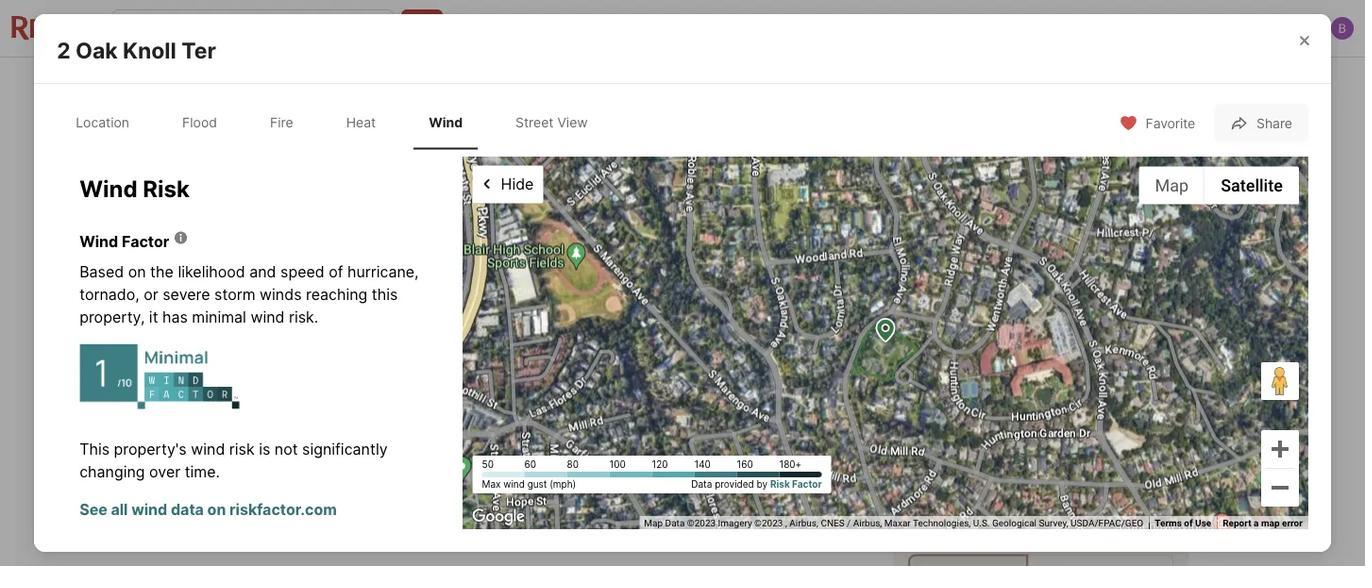Task type: describe. For each thing, give the bounding box(es) containing it.
see all wind data on riskfactor.com link
[[79, 501, 337, 519]]

likelihood
[[178, 262, 245, 280]]

report a map error
[[1223, 518, 1303, 529]]

nov for 6
[[927, 462, 952, 476]]

wind right all
[[131, 501, 167, 519]]

0 horizontal spatial data
[[665, 518, 685, 529]]

tornado,
[[79, 285, 140, 303]]

$36,500,000 get pre-approved
[[177, 497, 406, 544]]

ter for 2 oak knoll ter
[[181, 37, 216, 63]]

fire tab
[[255, 99, 308, 146]]

map data ©2023  imagery ©2023 , airbus, cnes / airbus, maxar technologies, u.s. geological survey, usda/fpac/geo
[[644, 518, 1144, 529]]

0 vertical spatial risk
[[143, 175, 190, 203]]

City, Address, School, Agent, ZIP search field
[[112, 9, 394, 47]]

1 horizontal spatial share button
[[1215, 103, 1309, 142]]

winds
[[260, 285, 302, 303]]

1 vertical spatial of
[[1185, 518, 1193, 529]]

on inside based on the likelihood and speed of hurricane, tornado, or severe storm winds reaching this property, it has minimal wind risk.
[[128, 262, 146, 280]]

wednesday
[[1094, 515, 1155, 527]]

significantly
[[302, 440, 388, 458]]

view
[[558, 114, 588, 130]]

property details tab
[[406, 61, 547, 107]]

street view
[[516, 114, 588, 130]]

2 for 2 oak knoll ter
[[57, 37, 70, 63]]

street
[[516, 114, 554, 130]]

wind tab
[[414, 99, 478, 146]]

monday
[[927, 515, 970, 527]]

120
[[652, 459, 668, 471]]

favorite button for x-out
[[877, 63, 985, 102]]

sale & tax history tab
[[547, 61, 698, 107]]

map for map data ©2023  imagery ©2023 , airbus, cnes / airbus, maxar technologies, u.s. geological survey, usda/fpac/geo
[[644, 518, 663, 529]]

wind for wind risk
[[79, 175, 138, 203]]

map for map
[[1155, 176, 1189, 195]]

wind inside based on the likelihood and speed of hurricane, tornado, or severe storm winds reaching this property, it has minimal wind risk.
[[251, 307, 285, 326]]

this
[[372, 285, 398, 303]]

0 horizontal spatial share button
[[1095, 63, 1189, 102]]

1 vertical spatial risk
[[771, 479, 790, 491]]

pre-
[[318, 528, 345, 544]]

&
[[598, 76, 607, 92]]

6
[[927, 475, 949, 516]]

changing
[[79, 463, 145, 481]]

2 2 oak knoll ter, pasadena, ca 91106 image from the left
[[687, 110, 934, 394]]

1 vertical spatial factor
[[792, 479, 822, 491]]

8
[[1094, 475, 1116, 516]]

based on the likelihood and speed of hurricane, tornado, or severe storm winds reaching this property, it has minimal wind risk.
[[79, 262, 419, 326]]

heat tab
[[331, 99, 391, 146]]

0 horizontal spatial a
[[982, 432, 990, 450]]

tab list for x-out
[[177, 58, 804, 107]]

user photo image
[[1332, 17, 1354, 40]]

2 oak knoll ter
[[57, 37, 216, 63]]

x-out
[[1035, 75, 1071, 91]]

1 2 oak knoll ter, pasadena, ca 91106 image from the left
[[177, 110, 679, 394]]

/
[[847, 518, 851, 529]]

maxar
[[885, 518, 911, 529]]

wind for wind factor
[[79, 232, 118, 250]]

(mph)
[[550, 479, 576, 491]]

geological
[[993, 518, 1037, 529]]

2 oak knoll ter element
[[57, 14, 239, 64]]

nov for 8
[[1094, 462, 1119, 476]]

2 ©2023 from the left
[[755, 518, 783, 529]]

tour with a redfin premier agent
[[908, 432, 1149, 450]]

riskfactor.com
[[230, 501, 337, 519]]

terms
[[1155, 518, 1182, 529]]

schools
[[719, 76, 768, 92]]

ca
[[373, 453, 395, 472]]

oak for 2 oak knoll ter , pasadena , ca
[[190, 453, 219, 472]]

wind factor
[[79, 232, 169, 250]]

baths link
[[533, 526, 574, 544]]

this property's wind risk is not significantly changing over time.
[[79, 440, 388, 481]]

overview
[[323, 76, 385, 92]]

data
[[171, 501, 204, 519]]

see all wind data on riskfactor.com
[[79, 501, 337, 519]]

property,
[[79, 307, 145, 326]]

x-
[[1035, 75, 1049, 91]]

75 photos button
[[1052, 341, 1174, 379]]

tab list for share
[[57, 95, 622, 150]]

minimal
[[192, 307, 246, 326]]

tax
[[611, 76, 630, 92]]

2 for 2 oak knoll ter , pasadena , ca
[[177, 453, 186, 472]]

street view tab
[[501, 99, 603, 146]]

terms of use link
[[1155, 518, 1212, 529]]

premier
[[1045, 432, 1103, 450]]

wind factor score logo image
[[79, 328, 240, 409]]

report a map error link
[[1223, 518, 1303, 529]]

get
[[291, 528, 314, 544]]

it
[[149, 307, 158, 326]]

wind for wind
[[429, 114, 463, 130]]

nov 7 tuesday
[[1010, 462, 1055, 527]]

tour
[[908, 432, 942, 450]]

see
[[79, 501, 107, 519]]

time.
[[185, 463, 220, 481]]

speed
[[280, 262, 325, 280]]

fire
[[270, 114, 293, 130]]

7 inside 7 beds
[[452, 497, 464, 523]]

menu bar inside 2 oak knoll ter dialog
[[1139, 167, 1299, 204]]

ter for 2 oak knoll ter , pasadena , ca
[[263, 453, 286, 472]]

google image
[[468, 505, 530, 530]]

satellite button
[[1205, 167, 1299, 204]]

schools tab
[[698, 61, 789, 107]]

risk factor link
[[771, 479, 822, 491]]

hide button
[[473, 166, 543, 204]]

max wind gust (mph)
[[482, 479, 576, 491]]

error
[[1282, 518, 1303, 529]]

nov for 7
[[1010, 462, 1035, 476]]

max
[[482, 479, 501, 491]]



Task type: vqa. For each thing, say whether or not it's contained in the screenshot.
the topmost 2
yes



Task type: locate. For each thing, give the bounding box(es) containing it.
1 vertical spatial oak
[[190, 453, 219, 472]]

gust
[[528, 479, 547, 491]]

1 vertical spatial data
[[665, 518, 685, 529]]

1 horizontal spatial favorite button
[[1104, 103, 1212, 142]]

ft
[[646, 526, 660, 544]]

reaching
[[306, 285, 368, 303]]

1 horizontal spatial ©2023
[[755, 518, 783, 529]]

tuesday
[[1010, 515, 1055, 527]]

100
[[610, 459, 626, 471]]

1 horizontal spatial nov
[[1010, 462, 1035, 476]]

agent
[[1106, 432, 1149, 450]]

1 horizontal spatial airbus,
[[853, 518, 882, 529]]

1 horizontal spatial a
[[1254, 518, 1259, 529]]

, right is
[[286, 453, 291, 472]]

knoll inside dialog
[[123, 37, 176, 63]]

0 vertical spatial oak
[[76, 37, 118, 63]]

15.5
[[533, 497, 577, 523]]

©2023 right imagery
[[755, 518, 783, 529]]

on left the
[[128, 262, 146, 280]]

0 horizontal spatial airbus,
[[790, 518, 819, 529]]

1 vertical spatial share
[[1257, 115, 1293, 132]]

knoll for 2 oak knoll ter
[[123, 37, 176, 63]]

nov inside nov 8 wednesday
[[1094, 462, 1119, 476]]

tab list inside 2 oak knoll ter dialog
[[57, 95, 622, 150]]

wind down property
[[429, 114, 463, 130]]

knoll right time.
[[222, 453, 260, 472]]

favorite button for share
[[1104, 103, 1212, 142]]

property
[[427, 76, 481, 92]]

1 horizontal spatial oak
[[190, 453, 219, 472]]

wind up based
[[79, 232, 118, 250]]

use
[[1196, 518, 1212, 529]]

0 vertical spatial factor
[[122, 232, 169, 250]]

option down u.s.
[[908, 555, 1029, 567]]

share button right out
[[1095, 63, 1189, 102]]

sq
[[623, 526, 642, 544]]

on right data
[[207, 501, 226, 519]]

option down usda/fpac/geo
[[1029, 555, 1174, 567]]

0 horizontal spatial risk
[[143, 175, 190, 203]]

of inside based on the likelihood and speed of hurricane, tornado, or severe storm winds reaching this property, it has minimal wind risk.
[[329, 262, 343, 280]]

map entry image
[[739, 416, 864, 542]]

wind up time.
[[191, 440, 225, 458]]

0 vertical spatial ter
[[181, 37, 216, 63]]

0 vertical spatial 2
[[57, 37, 70, 63]]

32,644 sq ft
[[623, 497, 700, 544]]

,
[[286, 453, 291, 472], [365, 453, 369, 472], [786, 518, 787, 529]]

provided
[[715, 479, 754, 491]]

factor
[[122, 232, 169, 250], [792, 479, 822, 491]]

7 up "geological"
[[1010, 475, 1030, 516]]

1 vertical spatial map
[[644, 518, 663, 529]]

search link
[[198, 73, 281, 95]]

risk right by
[[771, 479, 790, 491]]

1 vertical spatial ter
[[263, 453, 286, 472]]

, left "ca"
[[365, 453, 369, 472]]

oak
[[76, 37, 118, 63], [190, 453, 219, 472]]

1 ©2023 from the left
[[687, 518, 716, 529]]

3 nov from the left
[[1094, 462, 1119, 476]]

location
[[76, 114, 129, 130]]

2 oak knoll ter , pasadena , ca
[[177, 453, 395, 472]]

0 horizontal spatial on
[[128, 262, 146, 280]]

share for right share button
[[1257, 115, 1293, 132]]

1 horizontal spatial factor
[[792, 479, 822, 491]]

wind up the wind factor
[[79, 175, 138, 203]]

of up reaching on the left bottom of page
[[329, 262, 343, 280]]

wind risk
[[79, 175, 190, 203]]

knoll for 2 oak knoll ter , pasadena , ca
[[222, 453, 260, 472]]

0 horizontal spatial share
[[1137, 75, 1173, 91]]

risk
[[229, 440, 255, 458]]

wind
[[429, 114, 463, 130], [79, 175, 138, 203], [79, 232, 118, 250]]

sale
[[568, 76, 595, 92]]

2 horizontal spatial 2 oak knoll ter, pasadena, ca 91106 image
[[942, 110, 1189, 394]]

0 vertical spatial on
[[128, 262, 146, 280]]

0 horizontal spatial oak
[[76, 37, 118, 63]]

ter inside 2 oak knoll ter element
[[181, 37, 216, 63]]

1 vertical spatial favorite button
[[1104, 103, 1212, 142]]

2 up location tab
[[57, 37, 70, 63]]

oak up location
[[76, 37, 118, 63]]

1 option from the left
[[908, 555, 1029, 567]]

1 horizontal spatial share
[[1257, 115, 1293, 132]]

2 inside dialog
[[57, 37, 70, 63]]

risk up the wind factor
[[143, 175, 190, 203]]

overview tab
[[302, 61, 406, 107]]

baths
[[533, 526, 574, 544]]

2 option from the left
[[1029, 555, 1174, 567]]

1 vertical spatial share button
[[1215, 103, 1309, 142]]

1 airbus, from the left
[[790, 518, 819, 529]]

0 horizontal spatial 7
[[452, 497, 464, 523]]

a right with
[[982, 432, 990, 450]]

1 nov from the left
[[927, 462, 952, 476]]

nov down agent
[[1094, 462, 1119, 476]]

a
[[982, 432, 990, 450], [1254, 518, 1259, 529]]

hurricane,
[[348, 262, 419, 280]]

2 airbus, from the left
[[853, 518, 882, 529]]

©2023 left imagery
[[687, 518, 716, 529]]

map left satellite popup button
[[1155, 176, 1189, 195]]

1 horizontal spatial 2 oak knoll ter, pasadena, ca 91106 image
[[687, 110, 934, 394]]

redfin
[[994, 432, 1042, 450]]

severe
[[163, 285, 210, 303]]

menu bar
[[1139, 167, 1299, 204]]

or
[[144, 285, 158, 303]]

imagery
[[718, 518, 752, 529]]

factor up the
[[122, 232, 169, 250]]

location tab
[[61, 99, 145, 146]]

0 horizontal spatial favorite
[[920, 75, 969, 91]]

75 photos
[[1094, 351, 1158, 367]]

wind inside tab
[[429, 114, 463, 130]]

storm
[[214, 285, 255, 303]]

0 vertical spatial share
[[1137, 75, 1173, 91]]

1 horizontal spatial map
[[1155, 176, 1189, 195]]

80
[[567, 459, 579, 471]]

wind down winds
[[251, 307, 285, 326]]

data right ft
[[665, 518, 685, 529]]

data down 140
[[692, 479, 712, 491]]

0 horizontal spatial ter
[[181, 37, 216, 63]]

airbus,
[[790, 518, 819, 529], [853, 518, 882, 529]]

140
[[695, 459, 711, 471]]

favorite for x-out
[[920, 75, 969, 91]]

a left map
[[1254, 518, 1259, 529]]

menu bar containing map
[[1139, 167, 1299, 204]]

1 horizontal spatial risk
[[771, 479, 790, 491]]

7 inside nov 7 tuesday
[[1010, 475, 1030, 516]]

search
[[235, 76, 281, 92]]

property details
[[427, 76, 526, 92]]

nov down tour
[[927, 462, 952, 476]]

map region
[[437, 87, 1366, 567]]

2 horizontal spatial nov
[[1094, 462, 1119, 476]]

list box
[[908, 555, 1174, 567]]

2 horizontal spatial ,
[[786, 518, 787, 529]]

0 horizontal spatial 2
[[57, 37, 70, 63]]

nov
[[927, 462, 952, 476], [1010, 462, 1035, 476], [1094, 462, 1119, 476]]

map
[[1262, 518, 1280, 529]]

out
[[1049, 75, 1071, 91]]

1 vertical spatial knoll
[[222, 453, 260, 472]]

15.5 baths
[[533, 497, 577, 544]]

2 oak knoll ter, pasadena, ca 91106 image
[[177, 110, 679, 394], [687, 110, 934, 394], [942, 110, 1189, 394]]

1 vertical spatial on
[[207, 501, 226, 519]]

0 horizontal spatial factor
[[122, 232, 169, 250]]

1 horizontal spatial 7
[[1010, 475, 1030, 516]]

cnes
[[821, 518, 845, 529]]

1 horizontal spatial on
[[207, 501, 226, 519]]

tab list up street
[[177, 58, 804, 107]]

has
[[162, 307, 188, 326]]

airbus, right "/"
[[853, 518, 882, 529]]

ter up search link
[[181, 37, 216, 63]]

sale & tax history
[[568, 76, 677, 92]]

1 vertical spatial 2
[[177, 453, 186, 472]]

and
[[249, 262, 276, 280]]

history
[[634, 76, 677, 92]]

pasadena
[[295, 453, 365, 472]]

a inside dialog
[[1254, 518, 1259, 529]]

tab list containing search
[[177, 58, 804, 107]]

share for share button to the left
[[1137, 75, 1173, 91]]

1 horizontal spatial of
[[1185, 518, 1193, 529]]

tab list
[[177, 58, 804, 107], [57, 95, 622, 150]]

of left the use
[[1185, 518, 1193, 529]]

tab list down overview on the left top of page
[[57, 95, 622, 150]]

1 horizontal spatial favorite
[[1146, 115, 1196, 132]]

1 horizontal spatial knoll
[[222, 453, 260, 472]]

heat
[[346, 114, 376, 130]]

usda/fpac/geo
[[1071, 518, 1144, 529]]

with
[[946, 432, 978, 450]]

satellite
[[1221, 176, 1283, 195]]

previous image
[[901, 480, 931, 510]]

favorite inside 2 oak knoll ter dialog
[[1146, 115, 1196, 132]]

0 horizontal spatial 2 oak knoll ter, pasadena, ca 91106 image
[[177, 110, 679, 394]]

0 vertical spatial favorite
[[920, 75, 969, 91]]

3 2 oak knoll ter, pasadena, ca 91106 image from the left
[[942, 110, 1189, 394]]

0 horizontal spatial map
[[644, 518, 663, 529]]

0 vertical spatial data
[[692, 479, 712, 491]]

0 vertical spatial of
[[329, 262, 343, 280]]

2 oak knoll ter dialog
[[34, 14, 1366, 567]]

knoll
[[123, 37, 176, 63], [222, 453, 260, 472]]

oak for 2 oak knoll ter
[[76, 37, 118, 63]]

60
[[525, 459, 536, 471]]

0 vertical spatial map
[[1155, 176, 1189, 195]]

next image
[[1151, 480, 1181, 510]]

1 vertical spatial favorite
[[1146, 115, 1196, 132]]

0 vertical spatial share button
[[1095, 63, 1189, 102]]

photos
[[1113, 351, 1158, 367]]

factor down the 180+
[[792, 479, 822, 491]]

oak inside dialog
[[76, 37, 118, 63]]

terms of use
[[1155, 518, 1212, 529]]

the
[[150, 262, 174, 280]]

1 horizontal spatial ,
[[365, 453, 369, 472]]

nov down redfin
[[1010, 462, 1035, 476]]

0 vertical spatial favorite button
[[877, 63, 985, 102]]

2 nov from the left
[[1010, 462, 1035, 476]]

knoll up location
[[123, 37, 176, 63]]

nov inside nov 7 tuesday
[[1010, 462, 1035, 476]]

0 horizontal spatial nov
[[927, 462, 952, 476]]

approved
[[345, 528, 406, 544]]

$36,500,000
[[177, 497, 319, 523]]

technologies,
[[913, 518, 971, 529]]

wind inside this property's wind risk is not significantly changing over time.
[[191, 440, 225, 458]]

1 horizontal spatial 2
[[177, 453, 186, 472]]

on
[[128, 262, 146, 280], [207, 501, 226, 519]]

32,644
[[623, 497, 700, 523]]

share inside 2 oak knoll ter dialog
[[1257, 115, 1293, 132]]

0 vertical spatial a
[[982, 432, 990, 450]]

favorite for share
[[1146, 115, 1196, 132]]

1 vertical spatial wind
[[79, 175, 138, 203]]

survey,
[[1039, 518, 1069, 529]]

option
[[908, 555, 1029, 567], [1029, 555, 1174, 567]]

map button
[[1139, 167, 1205, 204]]

ter right the risk
[[263, 453, 286, 472]]

ter
[[181, 37, 216, 63], [263, 453, 286, 472]]

map right sq
[[644, 518, 663, 529]]

2 vertical spatial wind
[[79, 232, 118, 250]]

0 vertical spatial knoll
[[123, 37, 176, 63]]

©2023
[[687, 518, 716, 529], [755, 518, 783, 529]]

2 up data
[[177, 453, 186, 472]]

2
[[57, 37, 70, 63], [177, 453, 186, 472]]

property's
[[114, 440, 187, 458]]

airbus, left cnes
[[790, 518, 819, 529]]

share button up satellite popup button
[[1215, 103, 1309, 142]]

nov inside nov 6 monday
[[927, 462, 952, 476]]

tab list containing location
[[57, 95, 622, 150]]

0 vertical spatial wind
[[429, 114, 463, 130]]

0 horizontal spatial favorite button
[[877, 63, 985, 102]]

0 horizontal spatial of
[[329, 262, 343, 280]]

of
[[329, 262, 343, 280], [1185, 518, 1193, 529]]

180+
[[780, 459, 802, 471]]

all
[[111, 501, 128, 519]]

0 horizontal spatial knoll
[[123, 37, 176, 63]]

, inside 2 oak knoll ter dialog
[[786, 518, 787, 529]]

None button
[[920, 455, 996, 535], [1004, 455, 1079, 535], [1087, 455, 1163, 535], [920, 455, 996, 535], [1004, 455, 1079, 535], [1087, 455, 1163, 535]]

1 horizontal spatial data
[[692, 479, 712, 491]]

map inside 'map' popup button
[[1155, 176, 1189, 195]]

flood tab
[[167, 99, 232, 146]]

by
[[757, 479, 768, 491]]

wind right max at the bottom
[[504, 479, 525, 491]]

oak left the risk
[[190, 453, 219, 472]]

1 horizontal spatial ter
[[263, 453, 286, 472]]

7 up 'beds'
[[452, 497, 464, 523]]

, down risk factor link
[[786, 518, 787, 529]]

x-out button
[[993, 63, 1087, 102]]

data provided by risk factor
[[692, 479, 822, 491]]

report
[[1223, 518, 1252, 529]]

1 vertical spatial a
[[1254, 518, 1259, 529]]

details
[[485, 76, 526, 92]]

0 horizontal spatial ,
[[286, 453, 291, 472]]

flood
[[182, 114, 217, 130]]

u.s.
[[973, 518, 990, 529]]

nov 8 wednesday
[[1094, 462, 1155, 527]]

160
[[737, 459, 753, 471]]

0 horizontal spatial ©2023
[[687, 518, 716, 529]]



